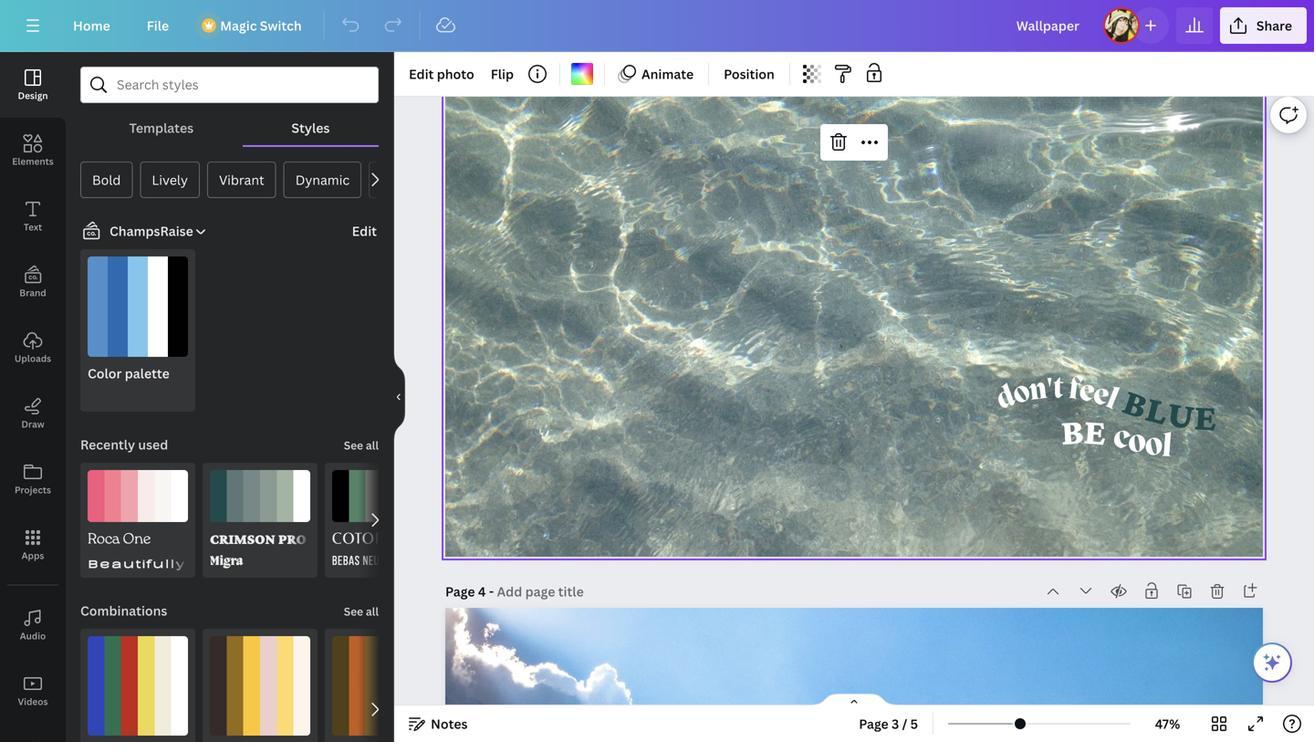 Task type: describe. For each thing, give the bounding box(es) containing it.
see all for recently used
[[344, 438, 379, 453]]

notes button
[[402, 709, 475, 739]]

b for b e c o o l
[[1060, 410, 1086, 453]]

brand button
[[0, 249, 66, 315]]

animate
[[642, 65, 694, 83]]

notes
[[431, 715, 468, 733]]

draw
[[21, 418, 44, 430]]

o n ' t
[[1011, 374, 1064, 412]]

side panel tab list
[[0, 52, 66, 742]]

page 3 / 5
[[859, 715, 918, 733]]

4
[[478, 583, 486, 600]]

c
[[1109, 421, 1134, 458]]

uploads
[[14, 352, 51, 365]]

see for combinations
[[344, 604, 363, 619]]

color
[[88, 365, 122, 382]]

canva assistant image
[[1262, 652, 1283, 674]]

templates button
[[80, 110, 243, 145]]

page 3 / 5 button
[[852, 709, 926, 739]]

home link
[[58, 7, 125, 44]]

text button
[[0, 183, 66, 249]]

design
[[18, 89, 48, 102]]

audio button
[[0, 592, 66, 658]]

text
[[24, 221, 42, 233]]

crimson
[[210, 531, 275, 547]]

position
[[724, 65, 775, 83]]

edit button
[[350, 221, 379, 241]]

audio
[[20, 630, 46, 642]]

photo
[[437, 65, 474, 83]]

uploads button
[[0, 315, 66, 381]]

l u e
[[1142, 387, 1218, 439]]

b for b
[[1118, 380, 1154, 427]]

l inside b e c o o l
[[1161, 430, 1174, 466]]

magic switch
[[220, 17, 302, 34]]

recently
[[80, 436, 135, 453]]

projects button
[[0, 446, 66, 512]]

elements button
[[0, 118, 66, 183]]

apps button
[[0, 512, 66, 578]]

page 4 -
[[445, 583, 497, 600]]

champsraise
[[110, 222, 193, 240]]

e inside l u e
[[1194, 396, 1218, 439]]

projects
[[15, 484, 51, 496]]

animate button
[[613, 59, 701, 89]]

cotoris bebas neue
[[332, 530, 399, 568]]

share button
[[1220, 7, 1307, 44]]

page for page 4 -
[[445, 583, 475, 600]]

47% button
[[1138, 709, 1198, 739]]

u
[[1165, 392, 1198, 437]]

home
[[73, 17, 110, 34]]

edit for edit photo
[[409, 65, 434, 83]]

bebas
[[332, 556, 360, 568]]

switch
[[260, 17, 302, 34]]

edit photo
[[409, 65, 474, 83]]

position button
[[717, 59, 782, 89]]

roca
[[88, 530, 120, 552]]

show pages image
[[811, 693, 898, 707]]

e right the t
[[1077, 376, 1098, 411]]

color palette button
[[80, 249, 195, 412]]

combinations button
[[79, 592, 169, 629]]

3
[[892, 715, 899, 733]]

edit photo button
[[402, 59, 482, 89]]

file button
[[132, 7, 184, 44]]

lively
[[152, 171, 188, 189]]

/
[[902, 715, 908, 733]]

videos
[[18, 696, 48, 708]]

pro
[[278, 531, 307, 547]]

bold button
[[80, 162, 133, 198]]

apps
[[22, 550, 44, 562]]

styles button
[[243, 110, 379, 145]]

neue
[[363, 556, 385, 568]]

f
[[1067, 374, 1082, 408]]

l
[[1142, 387, 1173, 433]]

draw button
[[0, 381, 66, 446]]

crimson pro migra
[[210, 531, 307, 569]]

f e e
[[1067, 374, 1113, 414]]

Design title text field
[[1002, 7, 1096, 44]]



Task type: locate. For each thing, give the bounding box(es) containing it.
hide image
[[393, 353, 405, 441]]

0 horizontal spatial page
[[445, 583, 475, 600]]

all for combinations
[[366, 604, 379, 619]]

design button
[[0, 52, 66, 118]]

e right l
[[1194, 396, 1218, 439]]

0 vertical spatial edit
[[409, 65, 434, 83]]

edit down dynamic button
[[352, 222, 377, 240]]

templates
[[129, 119, 194, 136]]

file
[[147, 17, 169, 34]]

vibrant button
[[207, 162, 276, 198]]

flip
[[491, 65, 514, 83]]

color palette
[[88, 365, 170, 382]]

2 see all button from the top
[[342, 592, 381, 629]]

delicious
[[192, 555, 278, 570]]

'
[[1046, 374, 1054, 407]]

0 vertical spatial page
[[445, 583, 475, 600]]

see all button down neue
[[342, 592, 381, 629]]

2 see from the top
[[344, 604, 363, 619]]

o right c
[[1143, 428, 1165, 465]]

1 see from the top
[[344, 438, 363, 453]]

d
[[993, 381, 1020, 417]]

see all left the hide image
[[344, 438, 379, 453]]

47%
[[1155, 715, 1181, 733]]

roca one beautifully delicious sans
[[88, 530, 333, 570]]

bold
[[92, 171, 121, 189]]

0 horizontal spatial edit
[[352, 222, 377, 240]]

page left 4
[[445, 583, 475, 600]]

edit
[[409, 65, 434, 83], [352, 222, 377, 240]]

magic
[[220, 17, 257, 34]]

1 all from the top
[[366, 438, 379, 453]]

1 horizontal spatial b
[[1118, 380, 1154, 427]]

b
[[1118, 380, 1154, 427], [1060, 410, 1086, 453]]

1 vertical spatial all
[[366, 604, 379, 619]]

edit inside button
[[352, 222, 377, 240]]

see for recently used
[[344, 438, 363, 453]]

o
[[1011, 377, 1034, 412], [1125, 425, 1150, 463], [1143, 428, 1165, 465]]

0 vertical spatial see all button
[[342, 426, 381, 463]]

0 horizontal spatial b
[[1060, 410, 1086, 453]]

l
[[1102, 384, 1122, 417], [1161, 430, 1174, 466]]

1 vertical spatial l
[[1161, 430, 1174, 466]]

champsraise button
[[73, 220, 208, 242]]

o left u
[[1125, 425, 1150, 463]]

o inside o n ' t
[[1011, 377, 1034, 412]]

l right f
[[1102, 384, 1122, 417]]

see all for combinations
[[344, 604, 379, 619]]

page for page 3 / 5
[[859, 715, 889, 733]]

n
[[1028, 374, 1049, 409]]

0 horizontal spatial l
[[1102, 384, 1122, 417]]

0 vertical spatial l
[[1102, 384, 1122, 417]]

Page title text field
[[497, 582, 586, 601]]

edit inside dropdown button
[[409, 65, 434, 83]]

main menu bar
[[0, 0, 1315, 52]]

cotoris
[[332, 530, 399, 549]]

0 vertical spatial see
[[344, 438, 363, 453]]

see all button left the hide image
[[342, 426, 381, 463]]

all
[[366, 438, 379, 453], [366, 604, 379, 619]]

see
[[344, 438, 363, 453], [344, 604, 363, 619]]

e inside b e c o o l
[[1083, 410, 1108, 453]]

magic switch button
[[191, 7, 316, 44]]

1 see all from the top
[[344, 438, 379, 453]]

page inside button
[[859, 715, 889, 733]]

migra
[[210, 555, 243, 569]]

palette
[[125, 365, 170, 382]]

page
[[445, 583, 475, 600], [859, 715, 889, 733]]

b e c o o l
[[1060, 410, 1174, 466]]

see all down neue
[[344, 604, 379, 619]]

no color image
[[571, 63, 593, 85]]

combinations
[[80, 602, 167, 619]]

edit for edit
[[352, 222, 377, 240]]

b inside b e c o o l
[[1060, 410, 1086, 453]]

flip button
[[484, 59, 521, 89]]

dynamic button
[[284, 162, 362, 198]]

1 horizontal spatial l
[[1161, 430, 1174, 466]]

recently used
[[80, 436, 168, 453]]

all left the hide image
[[366, 438, 379, 453]]

1 horizontal spatial edit
[[409, 65, 434, 83]]

see down bebas
[[344, 604, 363, 619]]

all for recently used
[[366, 438, 379, 453]]

1 horizontal spatial page
[[859, 715, 889, 733]]

edit left photo at the left of page
[[409, 65, 434, 83]]

recently used button
[[79, 426, 170, 463]]

see all
[[344, 438, 379, 453], [344, 604, 379, 619]]

Search styles search field
[[117, 68, 342, 102]]

styles
[[292, 119, 330, 136]]

2 see all from the top
[[344, 604, 379, 619]]

2 all from the top
[[366, 604, 379, 619]]

see left the hide image
[[344, 438, 363, 453]]

-
[[489, 583, 494, 600]]

see all button
[[342, 426, 381, 463], [342, 592, 381, 629]]

all down neue
[[366, 604, 379, 619]]

page left 3
[[859, 715, 889, 733]]

1 vertical spatial page
[[859, 715, 889, 733]]

o left the ' at the bottom of the page
[[1011, 377, 1034, 412]]

1 vertical spatial see all
[[344, 604, 379, 619]]

0 vertical spatial all
[[366, 438, 379, 453]]

b down f
[[1060, 410, 1086, 453]]

elements
[[12, 155, 54, 168]]

e
[[1194, 396, 1218, 439], [1083, 410, 1108, 453]]

lively button
[[140, 162, 200, 198]]

videos button
[[0, 658, 66, 724]]

sans
[[285, 555, 333, 570]]

brand
[[19, 287, 46, 299]]

e right f
[[1090, 379, 1113, 414]]

0 horizontal spatial e
[[1083, 410, 1108, 453]]

1 see all button from the top
[[342, 426, 381, 463]]

1 vertical spatial see
[[344, 604, 363, 619]]

one
[[123, 530, 151, 552]]

dynamic
[[296, 171, 350, 189]]

1 vertical spatial edit
[[352, 222, 377, 240]]

beautifully
[[88, 555, 186, 570]]

1 vertical spatial see all button
[[342, 592, 381, 629]]

e left c
[[1083, 410, 1108, 453]]

share
[[1257, 17, 1293, 34]]

vibrant
[[219, 171, 264, 189]]

t
[[1053, 374, 1064, 406]]

used
[[138, 436, 168, 453]]

e
[[1077, 376, 1098, 411], [1090, 379, 1113, 414]]

0 vertical spatial see all
[[344, 438, 379, 453]]

b left u
[[1118, 380, 1154, 427]]

5
[[911, 715, 918, 733]]

l right c
[[1161, 430, 1174, 466]]

1 horizontal spatial e
[[1194, 396, 1218, 439]]

see all button for combinations
[[342, 592, 381, 629]]

see all button for recently used
[[342, 426, 381, 463]]



Task type: vqa. For each thing, say whether or not it's contained in the screenshot.
Try Canva Pro button
no



